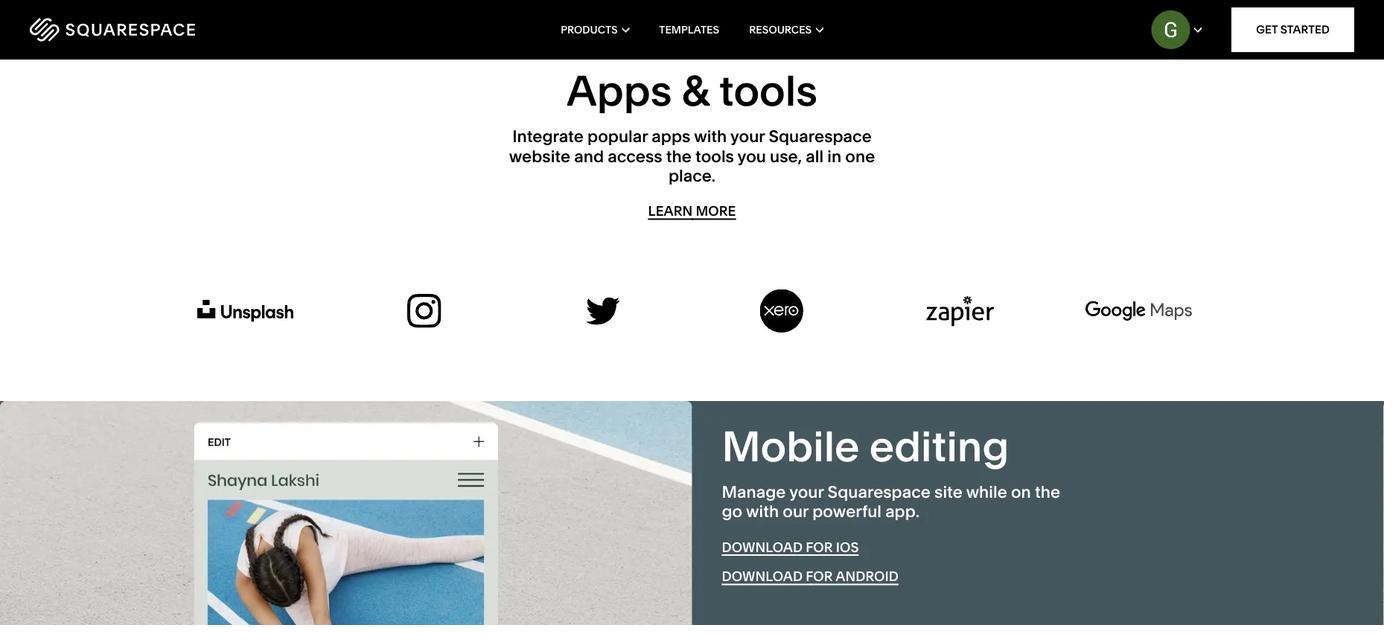 Task type: locate. For each thing, give the bounding box(es) containing it.
the
[[666, 146, 692, 166], [1035, 482, 1061, 503]]

2 download from the top
[[722, 569, 803, 586]]

download inside download for ios link
[[722, 540, 803, 556]]

download down download for ios link
[[722, 569, 803, 586]]

google maps image
[[1086, 302, 1192, 321]]

squarespace down mobile editing
[[828, 482, 931, 503]]

download
[[722, 540, 803, 556], [722, 569, 803, 586]]

instagram image
[[407, 295, 441, 328]]

download for ios link
[[722, 540, 859, 557]]

download inside download for android link
[[722, 569, 803, 586]]

2 for from the top
[[806, 569, 833, 586]]

download for android
[[722, 569, 899, 586]]

your down mobile
[[790, 482, 824, 503]]

your
[[731, 127, 765, 147], [790, 482, 824, 503]]

with right the go
[[746, 502, 779, 522]]

squarespace logo image
[[30, 18, 195, 42]]

0 horizontal spatial the
[[666, 146, 692, 166]]

1 horizontal spatial your
[[790, 482, 824, 503]]

0 vertical spatial your
[[731, 127, 765, 147]]

your inside integrate popular apps with your squarespace website and access the tools you use, all in one place.
[[731, 127, 765, 147]]

1 vertical spatial for
[[806, 569, 833, 586]]

download down the go
[[722, 540, 803, 556]]

download for download for android
[[722, 569, 803, 586]]

you
[[738, 146, 766, 166]]

site
[[935, 482, 963, 503]]

for down download for ios link
[[806, 569, 833, 586]]

download for android link
[[722, 569, 899, 586]]

1 vertical spatial the
[[1035, 482, 1061, 503]]

in
[[828, 146, 842, 166]]

powerful
[[813, 502, 882, 522]]

tools left you on the right
[[696, 146, 734, 166]]

for for ios
[[806, 540, 833, 556]]

download for download for ios
[[722, 540, 803, 556]]

app.
[[886, 502, 920, 522]]

the right access on the top left
[[666, 146, 692, 166]]

editing
[[870, 421, 1009, 473]]

learn more link
[[648, 203, 736, 221]]

1 vertical spatial with
[[746, 502, 779, 522]]

1 vertical spatial download
[[722, 569, 803, 586]]

0 vertical spatial the
[[666, 146, 692, 166]]

0 vertical spatial tools
[[719, 66, 818, 117]]

1 download from the top
[[722, 540, 803, 556]]

resources
[[749, 23, 812, 36]]

with
[[694, 127, 727, 147], [746, 502, 779, 522]]

manage
[[722, 482, 786, 503]]

0 vertical spatial for
[[806, 540, 833, 556]]

1 horizontal spatial with
[[746, 502, 779, 522]]

zapier image
[[926, 296, 994, 327]]

squarespace
[[769, 127, 872, 147], [828, 482, 931, 503]]

one
[[846, 146, 875, 166]]

0 horizontal spatial with
[[694, 127, 727, 147]]

squarespace right you on the right
[[769, 127, 872, 147]]

0 vertical spatial squarespace
[[769, 127, 872, 147]]

get started link
[[1232, 7, 1355, 52]]

ios
[[836, 540, 859, 556]]

apps
[[652, 127, 691, 147]]

0 vertical spatial download
[[722, 540, 803, 556]]

1 vertical spatial squarespace
[[828, 482, 931, 503]]

1 vertical spatial your
[[790, 482, 824, 503]]

integrate popular apps with your squarespace website and access the tools you use, all in one place.
[[509, 127, 875, 186]]

learn more
[[648, 203, 736, 220]]

for
[[806, 540, 833, 556], [806, 569, 833, 586]]

tools down resources at the right top of page
[[719, 66, 818, 117]]

your left use,
[[731, 127, 765, 147]]

0 horizontal spatial your
[[731, 127, 765, 147]]

tools
[[719, 66, 818, 117], [696, 146, 734, 166]]

mobile editing
[[722, 421, 1009, 473]]

the right on
[[1035, 482, 1061, 503]]

for left "ios"
[[806, 540, 833, 556]]

1 for from the top
[[806, 540, 833, 556]]

1 vertical spatial tools
[[696, 146, 734, 166]]

1 horizontal spatial the
[[1035, 482, 1061, 503]]

place.
[[669, 166, 716, 186]]

apps & tools
[[567, 66, 818, 117]]

0 vertical spatial with
[[694, 127, 727, 147]]

while
[[966, 482, 1008, 503]]

get started
[[1257, 23, 1330, 36]]

tools inside integrate popular apps with your squarespace website and access the tools you use, all in one place.
[[696, 146, 734, 166]]

with right apps
[[694, 127, 727, 147]]

resources button
[[749, 0, 824, 60]]



Task type: describe. For each thing, give the bounding box(es) containing it.
learn
[[648, 203, 693, 220]]

go
[[722, 502, 743, 522]]

the inside integrate popular apps with your squarespace website and access the tools you use, all in one place.
[[666, 146, 692, 166]]

xero image
[[760, 290, 803, 333]]

mobile
[[722, 421, 860, 473]]

manage your squarespace site while on the go with our powerful app.
[[722, 482, 1061, 522]]

on
[[1011, 482, 1031, 503]]

products
[[561, 23, 618, 36]]

with inside manage your squarespace site while on the go with our powerful app.
[[746, 502, 779, 522]]

squarespace logo link
[[30, 18, 295, 42]]

unsplash image
[[197, 301, 294, 322]]

for for android
[[806, 569, 833, 586]]

templates
[[659, 23, 720, 36]]

integrate
[[513, 127, 584, 147]]

use,
[[770, 146, 802, 166]]

all
[[806, 146, 824, 166]]

apps
[[567, 66, 672, 117]]

products button
[[561, 0, 630, 60]]

and
[[574, 146, 604, 166]]

started
[[1281, 23, 1330, 36]]

download for ios
[[722, 540, 859, 556]]

your inside manage your squarespace site while on the go with our powerful app.
[[790, 482, 824, 503]]

website
[[509, 146, 571, 166]]

more
[[696, 203, 736, 220]]

templates link
[[659, 0, 720, 60]]

squarespace inside integrate popular apps with your squarespace website and access the tools you use, all in one place.
[[769, 127, 872, 147]]

the inside manage your squarespace site while on the go with our powerful app.
[[1035, 482, 1061, 503]]

get
[[1257, 23, 1278, 36]]

popular
[[588, 127, 648, 147]]

access
[[608, 146, 663, 166]]

our
[[783, 502, 809, 522]]

squarespace inside manage your squarespace site while on the go with our powerful app.
[[828, 482, 931, 503]]

with inside integrate popular apps with your squarespace website and access the tools you use, all in one place.
[[694, 127, 727, 147]]

&
[[682, 66, 710, 117]]

android
[[836, 569, 899, 586]]

twitter image
[[586, 298, 620, 325]]



Task type: vqa. For each thing, say whether or not it's contained in the screenshot.
descriptions within the "seo page titles and descriptions"
no



